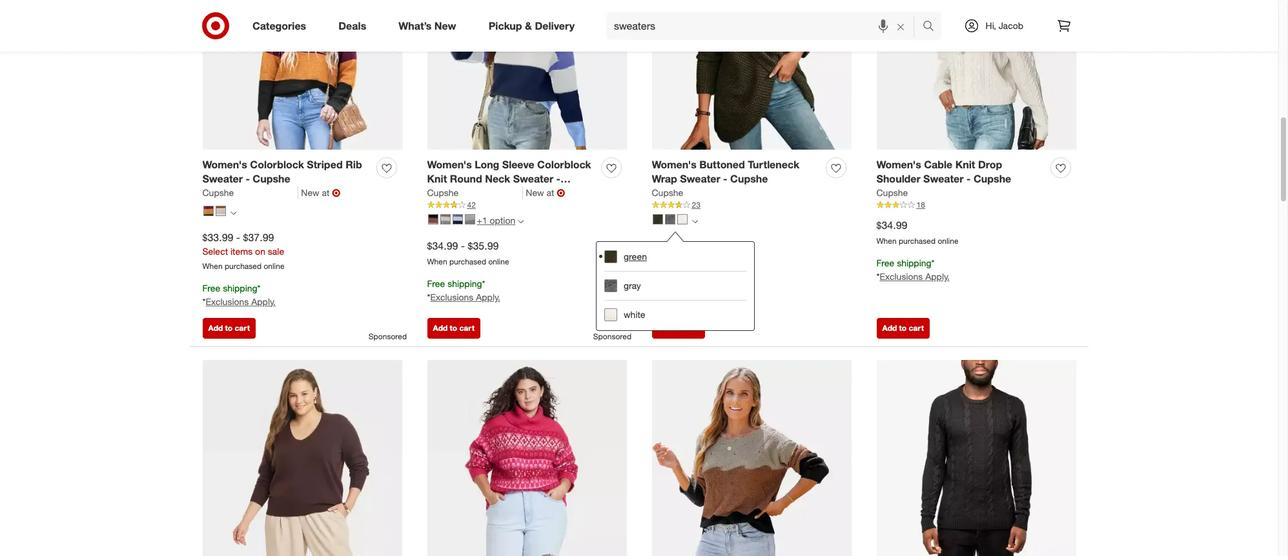 Task type: locate. For each thing, give the bounding box(es) containing it.
online down 18 link
[[938, 236, 959, 246]]

women's up the multicolored icon at the top of the page
[[202, 158, 247, 171]]

add for $34.99
[[882, 324, 897, 333]]

free shipping * * exclusions apply. down items
[[202, 283, 276, 307]]

brown image right the multicolored icon at the top of the page
[[215, 206, 226, 216]]

exclusions for exclusions apply. link below $34.99 - $35.99 when purchased online
[[430, 292, 474, 303]]

4 add to cart button from the left
[[877, 319, 930, 339]]

1 sponsored from the left
[[369, 332, 407, 342]]

sweater up the multicolored icon at the top of the page
[[202, 173, 243, 186]]

2 horizontal spatial shipping
[[897, 258, 932, 269]]

¬ for rib
[[332, 187, 341, 200]]

exclusions down $34.99 - $35.99 when purchased online
[[430, 292, 474, 303]]

free shipping * * exclusions apply.
[[877, 258, 950, 282], [427, 278, 500, 303], [202, 283, 276, 307]]

cupshe inside the women's buttoned turtleneck wrap sweater - cupshe
[[730, 173, 768, 186]]

shipping for women's long sleeve colorblock knit round neck sweater - cupshe
[[448, 278, 482, 289]]

1 horizontal spatial free
[[427, 278, 445, 289]]

2 colorblock from the left
[[537, 158, 591, 171]]

all colors image right white icon
[[692, 219, 698, 225]]

free shipping * * exclusions apply. for women's long sleeve colorblock knit round neck sweater - cupshe
[[427, 278, 500, 303]]

new at ¬
[[301, 187, 341, 200], [526, 187, 565, 200]]

- up $37.99
[[246, 173, 250, 186]]

*
[[932, 258, 935, 269], [877, 271, 880, 282], [482, 278, 485, 289], [257, 283, 261, 294], [427, 292, 430, 303], [652, 292, 655, 303], [202, 296, 206, 307]]

green
[[623, 251, 647, 262]]

0 horizontal spatial free shipping * * exclusions apply.
[[202, 283, 276, 307]]

women's buttoned turtleneck wrap sweater - cupshe image
[[652, 0, 851, 150], [652, 0, 851, 150]]

women's inside women's long sleeve colorblock knit round neck sweater - cupshe
[[427, 158, 472, 171]]

cupshe link down wrap
[[652, 187, 683, 200]]

shipping down $34.99 when purchased online in the top of the page
[[897, 258, 932, 269]]

women's cable knit drop shoulder sweater - cupshe image
[[877, 0, 1076, 150], [877, 0, 1076, 150]]

purchased down 18 on the top of the page
[[899, 236, 936, 246]]

new at ¬ for striped
[[301, 187, 341, 200]]

women's buttoned turtleneck wrap sweater - cupshe link
[[652, 157, 821, 187]]

dark gray image
[[465, 214, 475, 225]]

women's turtleneck pullover sweater - universal thread™ jacquard image
[[427, 360, 627, 557], [427, 360, 627, 557]]

all colors image
[[230, 210, 236, 216], [692, 219, 698, 225]]

$34.99 down blue image
[[427, 240, 458, 253]]

option
[[490, 215, 515, 226]]

4 add from the left
[[882, 324, 897, 333]]

add
[[208, 324, 223, 333], [433, 324, 448, 333], [658, 324, 672, 333], [882, 324, 897, 333]]

3 women's from the left
[[652, 158, 697, 171]]

women's inside the women's buttoned turtleneck wrap sweater - cupshe
[[652, 158, 697, 171]]

long
[[475, 158, 499, 171]]

1 horizontal spatial when
[[427, 257, 447, 267]]

0 horizontal spatial brown image
[[215, 206, 226, 216]]

1 horizontal spatial new at ¬
[[526, 187, 565, 200]]

women's for women's colorblock striped rib sweater - cupshe
[[202, 158, 247, 171]]

+1 option button
[[422, 211, 530, 231]]

0 horizontal spatial purchased
[[225, 262, 262, 271]]

1 vertical spatial all colors element
[[692, 217, 698, 225]]

+1
[[477, 215, 487, 226]]

0 horizontal spatial new
[[301, 187, 319, 198]]

free down the select
[[202, 283, 220, 294]]

23 link
[[652, 200, 851, 211]]

shipping
[[897, 258, 932, 269], [448, 278, 482, 289], [223, 283, 257, 294]]

all colors image for the multicolored icon at the top of the page all colors element
[[230, 210, 236, 216]]

- down buttoned at right top
[[723, 173, 727, 186]]

women's for women's cable knit drop shoulder sweater - cupshe
[[877, 158, 921, 171]]

$34.99 down shoulder
[[877, 219, 908, 232]]

$33.99
[[202, 231, 233, 244]]

1 vertical spatial knit
[[427, 173, 447, 186]]

2 horizontal spatial new
[[526, 187, 544, 198]]

4 sweater from the left
[[923, 173, 964, 186]]

free shipping * * exclusions apply. down $34.99 when purchased online in the top of the page
[[877, 258, 950, 282]]

$33.99 - $37.99 select items on sale when purchased online
[[202, 231, 284, 271]]

2 horizontal spatial purchased
[[899, 236, 936, 246]]

knit left round
[[427, 173, 447, 186]]

free
[[877, 258, 895, 269], [427, 278, 445, 289], [202, 283, 220, 294]]

2 new at ¬ from the left
[[526, 187, 565, 200]]

1 horizontal spatial free shipping * * exclusions apply.
[[427, 278, 500, 303]]

free shipping * * exclusions apply. down $34.99 - $35.99 when purchased online
[[427, 278, 500, 303]]

women's up round
[[427, 158, 472, 171]]

exclusions for exclusions apply. link under $34.99 when purchased online in the top of the page
[[880, 271, 923, 282]]

all colors + 1 more colors image
[[518, 219, 524, 225]]

add to cart button for $34.99 - $35.99
[[427, 319, 480, 339]]

exclusions for exclusions apply. link under items
[[206, 296, 249, 307]]

add to cart
[[208, 324, 250, 333], [433, 324, 475, 333], [658, 324, 699, 333], [882, 324, 924, 333]]

3 sweater from the left
[[680, 173, 720, 186]]

1 horizontal spatial all colors element
[[692, 217, 698, 225]]

2 at from the left
[[547, 187, 554, 198]]

cupshe link down women's colorblock striped rib sweater - cupshe
[[202, 187, 299, 200]]

gray image
[[440, 214, 450, 225], [665, 214, 675, 225]]

add for $34.99 - $35.99
[[433, 324, 448, 333]]

all colors + 1 more colors element
[[518, 217, 524, 225]]

0 horizontal spatial all colors image
[[230, 210, 236, 216]]

- left $35.99 at the left of the page
[[461, 240, 465, 253]]

gray image for women's long sleeve colorblock knit round neck sweater - cupshe
[[440, 214, 450, 225]]

when inside $34.99 when purchased online
[[877, 236, 897, 246]]

0 horizontal spatial online
[[264, 262, 284, 271]]

women's up shoulder
[[877, 158, 921, 171]]

at down striped
[[322, 187, 330, 198]]

3 to from the left
[[675, 324, 682, 333]]

add to cart button
[[202, 319, 256, 339], [427, 319, 480, 339], [652, 319, 705, 339], [877, 319, 930, 339]]

2 cart from the left
[[459, 324, 475, 333]]

exclusions down the green link
[[655, 292, 698, 303]]

new
[[434, 19, 456, 32], [301, 187, 319, 198], [526, 187, 544, 198]]

cupshe
[[253, 173, 290, 186], [730, 173, 768, 186], [974, 173, 1011, 186], [202, 187, 234, 198], [427, 187, 465, 200], [427, 187, 459, 198], [652, 187, 683, 198], [877, 187, 908, 198]]

sweater down "sleeve"
[[513, 173, 553, 186]]

cupshe link down shoulder
[[877, 187, 908, 200]]

purchased
[[899, 236, 936, 246], [449, 257, 486, 267], [225, 262, 262, 271]]

online down $35.99 at the left of the page
[[488, 257, 509, 267]]

to
[[225, 324, 233, 333], [450, 324, 457, 333], [675, 324, 682, 333], [899, 324, 907, 333]]

colorblock
[[250, 158, 304, 171], [537, 158, 591, 171]]

1 add from the left
[[208, 324, 223, 333]]

4 to from the left
[[899, 324, 907, 333]]

$37.99
[[243, 231, 274, 244]]

&
[[525, 19, 532, 32]]

$34.99 inside $34.99 - $35.99 when purchased online
[[427, 240, 458, 253]]

purchased inside $33.99 - $37.99 select items on sale when purchased online
[[225, 262, 262, 271]]

women's colorblock striped rib sweater - cupshe image
[[202, 0, 402, 150], [202, 0, 402, 150]]

0 vertical spatial all colors element
[[230, 209, 236, 216]]

gray link
[[604, 271, 746, 301]]

shipping down items
[[223, 283, 257, 294]]

sale
[[268, 246, 284, 257]]

rib
[[346, 158, 362, 171]]

1 women's from the left
[[202, 158, 247, 171]]

- inside women's colorblock striped rib sweater - cupshe
[[246, 173, 250, 186]]

0 horizontal spatial $34.99
[[427, 240, 458, 253]]

on
[[255, 246, 265, 257]]

+1 option
[[477, 215, 515, 226]]

women's up wrap
[[652, 158, 697, 171]]

0 horizontal spatial all colors element
[[230, 209, 236, 216]]

1 horizontal spatial colorblock
[[537, 158, 591, 171]]

online down sale
[[264, 262, 284, 271]]

0 vertical spatial all colors image
[[230, 210, 236, 216]]

0 horizontal spatial gray image
[[440, 214, 450, 225]]

1 add to cart button from the left
[[202, 319, 256, 339]]

women's inside women's cable knit drop shoulder sweater - cupshe
[[877, 158, 921, 171]]

sweater inside the women's buttoned turtleneck wrap sweater - cupshe
[[680, 173, 720, 186]]

women's
[[202, 158, 247, 171], [427, 158, 472, 171], [652, 158, 697, 171], [877, 158, 921, 171]]

2 horizontal spatial free shipping * * exclusions apply.
[[877, 258, 950, 282]]

$35.99
[[468, 240, 499, 253]]

women's fine gauge v-neck sweater - a new day™ image
[[202, 360, 402, 557], [202, 360, 402, 557]]

1 horizontal spatial new
[[434, 19, 456, 32]]

¬
[[332, 187, 341, 200], [557, 187, 565, 200]]

0 horizontal spatial colorblock
[[250, 158, 304, 171]]

0 horizontal spatial new at ¬
[[301, 187, 341, 200]]

white image
[[677, 214, 687, 225]]

white link
[[604, 301, 746, 330]]

add to cart for $33.99 - $37.99
[[208, 324, 250, 333]]

women's striped swirl texture drop sleeve sweater - cupshe image
[[652, 360, 851, 557], [652, 360, 851, 557]]

2 horizontal spatial online
[[938, 236, 959, 246]]

0 horizontal spatial free
[[202, 283, 220, 294]]

neck
[[485, 173, 510, 186]]

4 cart from the left
[[909, 324, 924, 333]]

purchased down items
[[225, 262, 262, 271]]

1 horizontal spatial gray image
[[665, 214, 675, 225]]

3 cupshe link from the left
[[652, 187, 683, 200]]

add to cart for $34.99
[[882, 324, 924, 333]]

cupshe link up "42"
[[427, 187, 523, 200]]

cupshe inside women's long sleeve colorblock knit round neck sweater - cupshe
[[427, 187, 465, 200]]

sweater down cable
[[923, 173, 964, 186]]

apply.
[[925, 271, 950, 282], [476, 292, 500, 303], [701, 292, 725, 303], [251, 296, 276, 307]]

add to cart for $34.99 - $35.99
[[433, 324, 475, 333]]

women's long sleeve colorblock knit round neck sweater - cupshe image
[[427, 0, 627, 150], [427, 0, 627, 150]]

free down $34.99 when purchased online in the top of the page
[[877, 258, 895, 269]]

gray image left blue image
[[440, 214, 450, 225]]

what's
[[399, 19, 432, 32]]

hi,
[[986, 20, 996, 31]]

exclusions apply. link down items
[[206, 296, 276, 307]]

all colors image right the multicolored icon at the top of the page
[[230, 210, 236, 216]]

exclusions
[[880, 271, 923, 282], [430, 292, 474, 303], [655, 292, 698, 303], [206, 296, 249, 307]]

at for sleeve
[[547, 187, 554, 198]]

sweater
[[202, 173, 243, 186], [513, 173, 553, 186], [680, 173, 720, 186], [923, 173, 964, 186]]

2 gray image from the left
[[665, 214, 675, 225]]

free down $34.99 - $35.99 when purchased online
[[427, 278, 445, 289]]

sponsored
[[369, 332, 407, 342], [593, 332, 632, 342]]

shoulder
[[877, 173, 921, 186]]

online
[[938, 236, 959, 246], [488, 257, 509, 267], [264, 262, 284, 271]]

sweater up the "23"
[[680, 173, 720, 186]]

select
[[202, 246, 228, 257]]

- up 42 link
[[556, 173, 561, 186]]

new down women's colorblock striped rib sweater - cupshe "link"
[[301, 187, 319, 198]]

deals link
[[328, 12, 382, 40]]

2 add from the left
[[433, 324, 448, 333]]

1 horizontal spatial sponsored
[[593, 332, 632, 342]]

brown image left blue image
[[428, 214, 438, 225]]

1 horizontal spatial online
[[488, 257, 509, 267]]

x ray men's cable knit crewneck pullover sweater image
[[877, 360, 1076, 557], [877, 360, 1076, 557]]

new up 42 link
[[526, 187, 544, 198]]

women's for women's long sleeve colorblock knit round neck sweater - cupshe
[[427, 158, 472, 171]]

1 add to cart from the left
[[208, 324, 250, 333]]

2 sweater from the left
[[513, 173, 553, 186]]

1 sweater from the left
[[202, 173, 243, 186]]

0 horizontal spatial ¬
[[332, 187, 341, 200]]

gray image right green image
[[665, 214, 675, 225]]

1 horizontal spatial $34.99
[[877, 219, 908, 232]]

1 vertical spatial $34.99
[[427, 240, 458, 253]]

sponsored for $34.99 - $35.99
[[593, 332, 632, 342]]

What can we help you find? suggestions appear below search field
[[606, 12, 926, 40]]

knit left drop
[[955, 158, 975, 171]]

shipping down $34.99 - $35.99 when purchased online
[[448, 278, 482, 289]]

sweater inside women's long sleeve colorblock knit round neck sweater - cupshe
[[513, 173, 553, 186]]

1 at from the left
[[322, 187, 330, 198]]

2 to from the left
[[450, 324, 457, 333]]

4 add to cart from the left
[[882, 324, 924, 333]]

all colors element right the multicolored icon at the top of the page
[[230, 209, 236, 216]]

1 horizontal spatial shipping
[[448, 278, 482, 289]]

women's cable knit drop shoulder sweater - cupshe link
[[877, 157, 1046, 187]]

1 vertical spatial all colors image
[[692, 219, 698, 225]]

1 gray image from the left
[[440, 214, 450, 225]]

when down shoulder
[[877, 236, 897, 246]]

1 horizontal spatial all colors image
[[692, 219, 698, 225]]

0 horizontal spatial knit
[[427, 173, 447, 186]]

2 women's from the left
[[427, 158, 472, 171]]

new right the what's
[[434, 19, 456, 32]]

online inside $33.99 - $37.99 select items on sale when purchased online
[[264, 262, 284, 271]]

all colors element for green image
[[692, 217, 698, 225]]

0 horizontal spatial shipping
[[223, 283, 257, 294]]

pickup
[[489, 19, 522, 32]]

1 horizontal spatial at
[[547, 187, 554, 198]]

at
[[322, 187, 330, 198], [547, 187, 554, 198]]

-
[[246, 173, 250, 186], [556, 173, 561, 186], [723, 173, 727, 186], [967, 173, 971, 186], [236, 231, 240, 244], [461, 240, 465, 253]]

0 vertical spatial $34.99
[[877, 219, 908, 232]]

categories link
[[242, 12, 322, 40]]

exclusions apply. link down the green link
[[655, 292, 725, 303]]

hi, jacob
[[986, 20, 1023, 31]]

all colors element
[[230, 209, 236, 216], [692, 217, 698, 225]]

brown image
[[215, 206, 226, 216], [428, 214, 438, 225]]

green image
[[653, 214, 663, 225]]

cupshe link
[[202, 187, 299, 200], [427, 187, 523, 200], [652, 187, 683, 200], [877, 187, 908, 200]]

2 sponsored from the left
[[593, 332, 632, 342]]

colorblock right "sleeve"
[[537, 158, 591, 171]]

3 add to cart from the left
[[658, 324, 699, 333]]

1 to from the left
[[225, 324, 233, 333]]

- up items
[[236, 231, 240, 244]]

18
[[917, 200, 925, 210]]

exclusions down $34.99 when purchased online in the top of the page
[[880, 271, 923, 282]]

$34.99
[[877, 219, 908, 232], [427, 240, 458, 253]]

gray
[[623, 281, 641, 291]]

when down +1 option dropdown button
[[427, 257, 447, 267]]

cupshe inside women's colorblock striped rib sweater - cupshe
[[253, 173, 290, 186]]

2 add to cart button from the left
[[427, 319, 480, 339]]

2 ¬ from the left
[[557, 187, 565, 200]]

knit
[[955, 158, 975, 171], [427, 173, 447, 186]]

1 horizontal spatial purchased
[[449, 257, 486, 267]]

purchased down $35.99 at the left of the page
[[449, 257, 486, 267]]

cart
[[235, 324, 250, 333], [459, 324, 475, 333], [684, 324, 699, 333], [909, 324, 924, 333]]

jacob
[[999, 20, 1023, 31]]

knit inside women's long sleeve colorblock knit round neck sweater - cupshe
[[427, 173, 447, 186]]

at up 42 link
[[547, 187, 554, 198]]

1 new at ¬ from the left
[[301, 187, 341, 200]]

when
[[877, 236, 897, 246], [427, 257, 447, 267], [202, 262, 223, 271]]

search button
[[917, 12, 948, 43]]

1 cart from the left
[[235, 324, 250, 333]]

0 horizontal spatial when
[[202, 262, 223, 271]]

to for $34.99
[[899, 324, 907, 333]]

2 horizontal spatial when
[[877, 236, 897, 246]]

exclusions down the select
[[206, 296, 249, 307]]

2 add to cart from the left
[[433, 324, 475, 333]]

0 vertical spatial knit
[[955, 158, 975, 171]]

- inside women's cable knit drop shoulder sweater - cupshe
[[967, 173, 971, 186]]

when down the select
[[202, 262, 223, 271]]

1 ¬ from the left
[[332, 187, 341, 200]]

4 women's from the left
[[877, 158, 921, 171]]

women's inside women's colorblock striped rib sweater - cupshe
[[202, 158, 247, 171]]

apply. down $34.99 when purchased online in the top of the page
[[925, 271, 950, 282]]

0 horizontal spatial at
[[322, 187, 330, 198]]

all colors element right white icon
[[692, 217, 698, 225]]

1 horizontal spatial knit
[[955, 158, 975, 171]]

free for women's colorblock striped rib sweater - cupshe
[[202, 283, 220, 294]]

colorblock left striped
[[250, 158, 304, 171]]

when inside $34.99 - $35.99 when purchased online
[[427, 257, 447, 267]]

- up 18 link
[[967, 173, 971, 186]]

women's long sleeve colorblock knit round neck sweater - cupshe link
[[427, 157, 596, 200]]

exclusions apply. link
[[880, 271, 950, 282], [430, 292, 500, 303], [655, 292, 725, 303], [206, 296, 276, 307]]

1 colorblock from the left
[[250, 158, 304, 171]]

exclusions apply. link down $34.99 - $35.99 when purchased online
[[430, 292, 500, 303]]

0 horizontal spatial sponsored
[[369, 332, 407, 342]]

1 horizontal spatial ¬
[[557, 187, 565, 200]]

pickup & delivery link
[[478, 12, 591, 40]]

items
[[231, 246, 253, 257]]

$34.99 inside $34.99 when purchased online
[[877, 219, 908, 232]]



Task type: vqa. For each thing, say whether or not it's contained in the screenshot.
Storage Tv Stand For Tvs Up To 70" Black - Room Essentials™
no



Task type: describe. For each thing, give the bounding box(es) containing it.
3 add to cart button from the left
[[652, 319, 705, 339]]

turtleneck
[[748, 158, 800, 171]]

colorblock inside women's colorblock striped rib sweater - cupshe
[[250, 158, 304, 171]]

women's colorblock striped rib sweater - cupshe
[[202, 158, 362, 186]]

sponsored for $33.99 - $37.99
[[369, 332, 407, 342]]

- inside $34.99 - $35.99 when purchased online
[[461, 240, 465, 253]]

$34.99 when purchased online
[[877, 219, 959, 246]]

$34.99 for when
[[877, 219, 908, 232]]

multicolored image
[[203, 206, 213, 216]]

when inside $33.99 - $37.99 select items on sale when purchased online
[[202, 262, 223, 271]]

deals
[[339, 19, 366, 32]]

purchased inside $34.99 - $35.99 when purchased online
[[449, 257, 486, 267]]

$34.99 for -
[[427, 240, 458, 253]]

sweater inside women's cable knit drop shoulder sweater - cupshe
[[923, 173, 964, 186]]

1 horizontal spatial brown image
[[428, 214, 438, 225]]

women's buttoned turtleneck wrap sweater - cupshe
[[652, 158, 800, 186]]

$38.99
[[652, 240, 683, 253]]

what's new
[[399, 19, 456, 32]]

colorblock inside women's long sleeve colorblock knit round neck sweater - cupshe
[[537, 158, 591, 171]]

search
[[917, 20, 948, 33]]

women's long sleeve colorblock knit round neck sweater - cupshe
[[427, 158, 591, 200]]

round
[[450, 173, 482, 186]]

green link
[[604, 242, 746, 271]]

apply. down on
[[251, 296, 276, 307]]

buttoned
[[700, 158, 745, 171]]

purchased inside $34.99 when purchased online
[[899, 236, 936, 246]]

add to cart button for $34.99
[[877, 319, 930, 339]]

pickup & delivery
[[489, 19, 575, 32]]

3 add from the left
[[658, 324, 672, 333]]

new at ¬ for sleeve
[[526, 187, 565, 200]]

categories
[[252, 19, 306, 32]]

$34.99 - $35.99 when purchased online
[[427, 240, 509, 267]]

sleeve
[[502, 158, 534, 171]]

sweater inside women's colorblock striped rib sweater - cupshe
[[202, 173, 243, 186]]

- inside the women's buttoned turtleneck wrap sweater - cupshe
[[723, 173, 727, 186]]

cupshe inside women's cable knit drop shoulder sweater - cupshe
[[974, 173, 1011, 186]]

delivery
[[535, 19, 575, 32]]

all colors image for all colors element corresponding to green image
[[692, 219, 698, 225]]

women's colorblock striped rib sweater - cupshe link
[[202, 157, 372, 187]]

free shipping * * exclusions apply. for women's colorblock striped rib sweater - cupshe
[[202, 283, 276, 307]]

free for women's long sleeve colorblock knit round neck sweater - cupshe
[[427, 278, 445, 289]]

at for striped
[[322, 187, 330, 198]]

what's new link
[[388, 12, 472, 40]]

1 cupshe link from the left
[[202, 187, 299, 200]]

exclusions apply. link down $34.99 when purchased online in the top of the page
[[880, 271, 950, 282]]

apply. down the green link
[[701, 292, 725, 303]]

white
[[623, 310, 645, 321]]

18 link
[[877, 200, 1076, 211]]

striped
[[307, 158, 343, 171]]

gray image for women's buttoned turtleneck wrap sweater - cupshe
[[665, 214, 675, 225]]

drop
[[978, 158, 1002, 171]]

42 link
[[427, 200, 627, 211]]

add for $33.99 - $37.99
[[208, 324, 223, 333]]

shipping for women's colorblock striped rib sweater - cupshe
[[223, 283, 257, 294]]

women's for women's buttoned turtleneck wrap sweater - cupshe
[[652, 158, 697, 171]]

add to cart button for $33.99 - $37.99
[[202, 319, 256, 339]]

3 cart from the left
[[684, 324, 699, 333]]

new for women's colorblock striped rib sweater - cupshe
[[301, 187, 319, 198]]

to for $34.99 - $35.99
[[450, 324, 457, 333]]

- inside women's long sleeve colorblock knit round neck sweater - cupshe
[[556, 173, 561, 186]]

all colors element for the multicolored icon at the top of the page
[[230, 209, 236, 216]]

cart for $33.99 - $37.99
[[235, 324, 250, 333]]

blue image
[[452, 214, 463, 225]]

- inside $33.99 - $37.99 select items on sale when purchased online
[[236, 231, 240, 244]]

* exclusions apply.
[[652, 292, 725, 303]]

online inside $34.99 when purchased online
[[938, 236, 959, 246]]

2 cupshe link from the left
[[427, 187, 523, 200]]

cart for $34.99
[[909, 324, 924, 333]]

wrap
[[652, 173, 677, 186]]

23
[[692, 200, 701, 210]]

online inside $34.99 - $35.99 when purchased online
[[488, 257, 509, 267]]

women's cable knit drop shoulder sweater - cupshe
[[877, 158, 1011, 186]]

42
[[467, 200, 476, 210]]

to for $33.99 - $37.99
[[225, 324, 233, 333]]

apply. down $34.99 - $35.99 when purchased online
[[476, 292, 500, 303]]

cart for $34.99 - $35.99
[[459, 324, 475, 333]]

¬ for colorblock
[[557, 187, 565, 200]]

4 cupshe link from the left
[[877, 187, 908, 200]]

2 horizontal spatial free
[[877, 258, 895, 269]]

new for women's long sleeve colorblock knit round neck sweater - cupshe
[[526, 187, 544, 198]]

knit inside women's cable knit drop shoulder sweater - cupshe
[[955, 158, 975, 171]]

cable
[[924, 158, 953, 171]]

new inside "link"
[[434, 19, 456, 32]]



